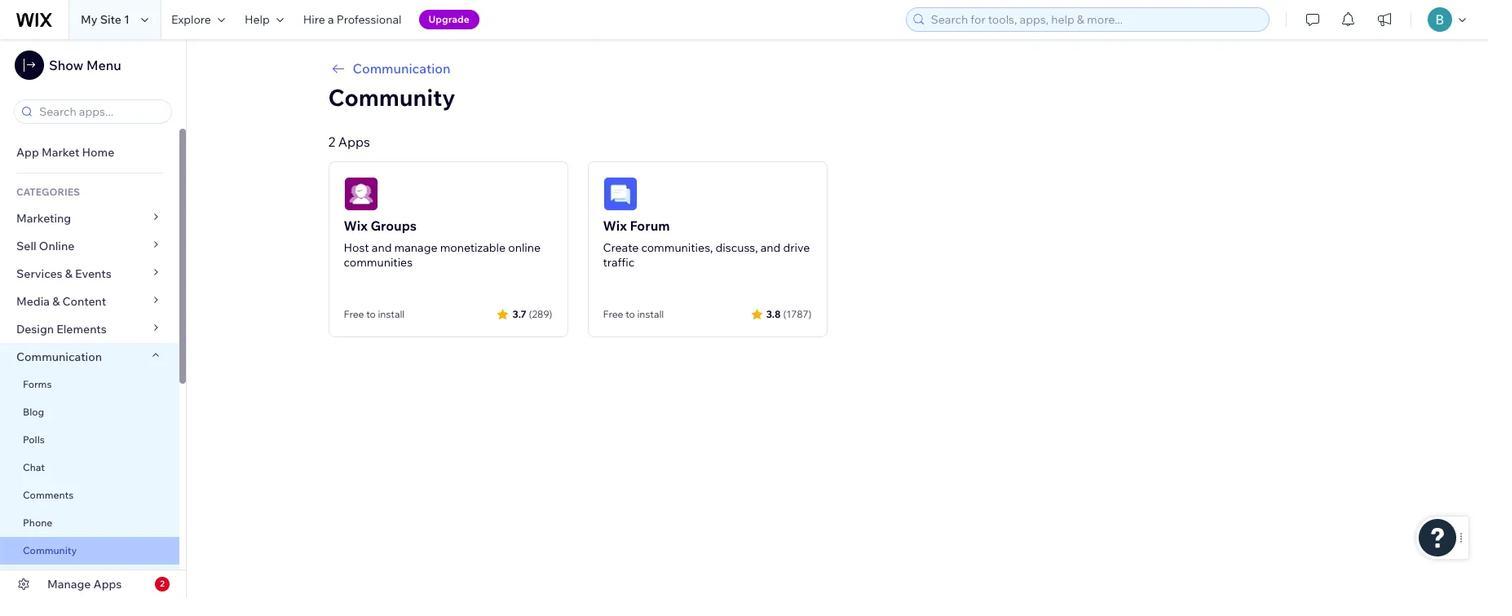 Task type: vqa. For each thing, say whether or not it's contained in the screenshot.
the More Actions
no



Task type: locate. For each thing, give the bounding box(es) containing it.
1 to from the left
[[366, 308, 376, 321]]

1 vertical spatial communication
[[16, 350, 105, 365]]

1 horizontal spatial install
[[637, 308, 664, 321]]

media & content
[[16, 294, 106, 309]]

& for events
[[65, 267, 73, 281]]

sell online link
[[0, 232, 179, 260]]

communication inside sidebar element
[[16, 350, 105, 365]]

apps for 2 apps
[[338, 134, 370, 150]]

2 inside sidebar element
[[160, 579, 165, 590]]

upgrade button
[[419, 10, 479, 29]]

1 vertical spatial 2
[[160, 579, 165, 590]]

design elements
[[16, 322, 107, 337]]

& right media
[[52, 294, 60, 309]]

communication
[[353, 60, 451, 77], [16, 350, 105, 365]]

monetizable
[[440, 241, 506, 255]]

community down the phone
[[23, 545, 77, 557]]

2
[[328, 134, 335, 150], [160, 579, 165, 590]]

0 horizontal spatial apps
[[93, 578, 122, 592]]

0 vertical spatial apps
[[338, 134, 370, 150]]

0 horizontal spatial free
[[344, 308, 364, 321]]

traffic
[[603, 255, 635, 270]]

2 to from the left
[[626, 308, 635, 321]]

sell
[[16, 239, 36, 254]]

to
[[366, 308, 376, 321], [626, 308, 635, 321]]

chat
[[23, 462, 45, 474]]

1 free to install from the left
[[344, 308, 405, 321]]

0 horizontal spatial &
[[52, 294, 60, 309]]

(1787)
[[784, 308, 812, 320]]

services
[[16, 267, 62, 281]]

communication down professional at the left top of the page
[[353, 60, 451, 77]]

3.8 (1787)
[[766, 308, 812, 320]]

free down communities
[[344, 308, 364, 321]]

& inside services & events 'link'
[[65, 267, 73, 281]]

1 free from the left
[[344, 308, 364, 321]]

install down communities,
[[637, 308, 664, 321]]

1 install from the left
[[378, 308, 405, 321]]

0 vertical spatial communication link
[[328, 59, 1346, 78]]

community up 2 apps
[[328, 83, 456, 112]]

community
[[328, 83, 456, 112], [23, 545, 77, 557]]

wix
[[344, 218, 368, 234], [603, 218, 627, 234]]

comments link
[[0, 482, 179, 510]]

hire a professional
[[303, 12, 402, 27]]

free to install
[[344, 308, 405, 321], [603, 308, 664, 321]]

blog link
[[0, 399, 179, 427]]

3.7 (289)
[[513, 308, 553, 320]]

services & events link
[[0, 260, 179, 288]]

a
[[328, 12, 334, 27]]

1 wix from the left
[[344, 218, 368, 234]]

online
[[508, 241, 541, 255]]

2 free from the left
[[603, 308, 624, 321]]

online
[[39, 239, 75, 254]]

1 horizontal spatial communication link
[[328, 59, 1346, 78]]

0 horizontal spatial communication
[[16, 350, 105, 365]]

0 horizontal spatial wix
[[344, 218, 368, 234]]

install
[[378, 308, 405, 321], [637, 308, 664, 321]]

discuss,
[[716, 241, 758, 255]]

to down traffic
[[626, 308, 635, 321]]

communication down design elements
[[16, 350, 105, 365]]

0 vertical spatial &
[[65, 267, 73, 281]]

2 for 2
[[160, 579, 165, 590]]

1 horizontal spatial free to install
[[603, 308, 664, 321]]

drive
[[783, 241, 810, 255]]

1 horizontal spatial communication
[[353, 60, 451, 77]]

apps
[[338, 134, 370, 150], [93, 578, 122, 592]]

sidebar element
[[0, 39, 187, 599]]

free for wix groups
[[344, 308, 364, 321]]

communication link
[[328, 59, 1346, 78], [0, 343, 179, 371]]

2 install from the left
[[637, 308, 664, 321]]

free for wix forum
[[603, 308, 624, 321]]

&
[[65, 267, 73, 281], [52, 294, 60, 309]]

0 vertical spatial community
[[328, 83, 456, 112]]

2 wix from the left
[[603, 218, 627, 234]]

manage apps
[[47, 578, 122, 592]]

1 horizontal spatial and
[[761, 241, 781, 255]]

1 horizontal spatial &
[[65, 267, 73, 281]]

menu
[[86, 57, 121, 73]]

free to install for forum
[[603, 308, 664, 321]]

1 horizontal spatial to
[[626, 308, 635, 321]]

0 horizontal spatial install
[[378, 308, 405, 321]]

categories
[[16, 186, 80, 198]]

apps up wix groups logo
[[338, 134, 370, 150]]

1 horizontal spatial 2
[[328, 134, 335, 150]]

apps down community link
[[93, 578, 122, 592]]

free to install down communities
[[344, 308, 405, 321]]

market
[[42, 145, 79, 160]]

and left drive
[[761, 241, 781, 255]]

0 horizontal spatial 2
[[160, 579, 165, 590]]

free to install down traffic
[[603, 308, 664, 321]]

1 vertical spatial apps
[[93, 578, 122, 592]]

hire a professional link
[[293, 0, 412, 39]]

and
[[372, 241, 392, 255], [761, 241, 781, 255]]

1 and from the left
[[372, 241, 392, 255]]

wix up "host"
[[344, 218, 368, 234]]

apps inside sidebar element
[[93, 578, 122, 592]]

wix for wix groups
[[344, 218, 368, 234]]

Search for tools, apps, help & more... field
[[926, 8, 1264, 31]]

design elements link
[[0, 316, 179, 343]]

free
[[344, 308, 364, 321], [603, 308, 624, 321]]

explore
[[171, 12, 211, 27]]

install for groups
[[378, 308, 405, 321]]

wix inside the "wix forum create communities, discuss, and drive traffic"
[[603, 218, 627, 234]]

0 horizontal spatial free to install
[[344, 308, 405, 321]]

0 vertical spatial communication
[[353, 60, 451, 77]]

1 horizontal spatial wix
[[603, 218, 627, 234]]

1 vertical spatial community
[[23, 545, 77, 557]]

1 horizontal spatial free
[[603, 308, 624, 321]]

manage
[[47, 578, 91, 592]]

0 horizontal spatial and
[[372, 241, 392, 255]]

chat link
[[0, 454, 179, 482]]

2 and from the left
[[761, 241, 781, 255]]

0 horizontal spatial to
[[366, 308, 376, 321]]

hire
[[303, 12, 325, 27]]

1 vertical spatial &
[[52, 294, 60, 309]]

host
[[344, 241, 369, 255]]

& inside media & content link
[[52, 294, 60, 309]]

0 vertical spatial 2
[[328, 134, 335, 150]]

wix groups logo image
[[344, 177, 378, 211]]

create
[[603, 241, 639, 255]]

0 horizontal spatial community
[[23, 545, 77, 557]]

& left the events
[[65, 267, 73, 281]]

and down groups
[[372, 241, 392, 255]]

1 horizontal spatial apps
[[338, 134, 370, 150]]

polls link
[[0, 427, 179, 454]]

free down traffic
[[603, 308, 624, 321]]

1 horizontal spatial community
[[328, 83, 456, 112]]

app
[[16, 145, 39, 160]]

1
[[124, 12, 130, 27]]

1 vertical spatial communication link
[[0, 343, 179, 371]]

(289)
[[529, 308, 553, 320]]

blog
[[23, 406, 44, 418]]

2 free to install from the left
[[603, 308, 664, 321]]

wix up create
[[603, 218, 627, 234]]

install down communities
[[378, 308, 405, 321]]

to down communities
[[366, 308, 376, 321]]

wix inside 'wix groups host and manage monetizable online communities'
[[344, 218, 368, 234]]

design
[[16, 322, 54, 337]]

marketing
[[16, 211, 71, 226]]



Task type: describe. For each thing, give the bounding box(es) containing it.
my site 1
[[81, 12, 130, 27]]

phone link
[[0, 510, 179, 538]]

my
[[81, 12, 97, 27]]

wix groups host and manage monetizable online communities
[[344, 218, 541, 270]]

show menu
[[49, 57, 121, 73]]

groups
[[371, 218, 417, 234]]

app market home
[[16, 145, 114, 160]]

professional
[[337, 12, 402, 27]]

forum
[[630, 218, 670, 234]]

services & events
[[16, 267, 112, 281]]

0 horizontal spatial communication link
[[0, 343, 179, 371]]

communities
[[344, 255, 413, 270]]

upgrade
[[429, 13, 470, 25]]

help
[[245, 12, 270, 27]]

marketing link
[[0, 205, 179, 232]]

communities,
[[642, 241, 713, 255]]

Search apps... field
[[34, 100, 166, 123]]

and inside 'wix groups host and manage monetizable online communities'
[[372, 241, 392, 255]]

show menu button
[[15, 51, 121, 80]]

community link
[[0, 538, 179, 565]]

home
[[82, 145, 114, 160]]

to for forum
[[626, 308, 635, 321]]

show
[[49, 57, 83, 73]]

help button
[[235, 0, 293, 39]]

2 apps
[[328, 134, 370, 150]]

& for content
[[52, 294, 60, 309]]

wix for wix forum
[[603, 218, 627, 234]]

forms
[[23, 378, 52, 391]]

comments
[[23, 489, 74, 502]]

app market home link
[[0, 139, 179, 166]]

3.7
[[513, 308, 527, 320]]

wix forum logo image
[[603, 177, 637, 211]]

3.8
[[766, 308, 781, 320]]

to for groups
[[366, 308, 376, 321]]

install for forum
[[637, 308, 664, 321]]

wix forum create communities, discuss, and drive traffic
[[603, 218, 810, 270]]

manage
[[394, 241, 438, 255]]

sell online
[[16, 239, 75, 254]]

apps for manage apps
[[93, 578, 122, 592]]

2 for 2 apps
[[328, 134, 335, 150]]

media
[[16, 294, 50, 309]]

and inside the "wix forum create communities, discuss, and drive traffic"
[[761, 241, 781, 255]]

media & content link
[[0, 288, 179, 316]]

phone
[[23, 517, 52, 529]]

content
[[62, 294, 106, 309]]

site
[[100, 12, 121, 27]]

polls
[[23, 434, 45, 446]]

elements
[[56, 322, 107, 337]]

free to install for groups
[[344, 308, 405, 321]]

forms link
[[0, 371, 179, 399]]

community inside sidebar element
[[23, 545, 77, 557]]

events
[[75, 267, 112, 281]]



